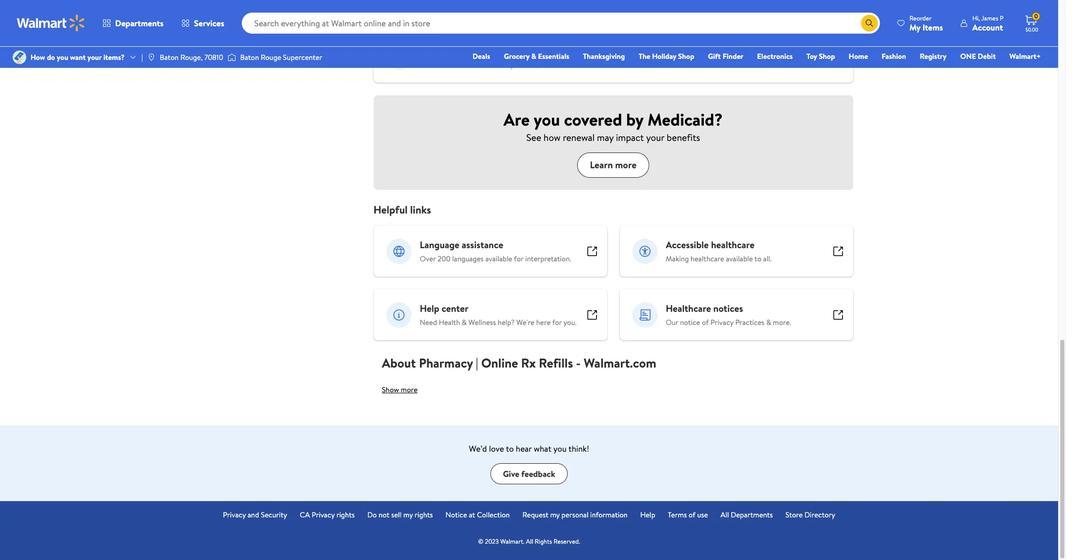 Task type: locate. For each thing, give the bounding box(es) containing it.
healthcare right accessible at right
[[712, 239, 755, 252]]

available
[[486, 254, 513, 264], [727, 254, 754, 264]]

my right request
[[551, 510, 560, 521]]

& left more.
[[767, 317, 772, 328]]

rights left do
[[337, 510, 355, 521]]

1 horizontal spatial shop
[[820, 51, 836, 62]]

electronics
[[758, 51, 793, 62]]

all right use on the right bottom
[[721, 510, 730, 521]]

by
[[627, 108, 644, 131]]

0 vertical spatial more
[[616, 159, 637, 172]]

1 horizontal spatial departments
[[731, 510, 773, 521]]

1 horizontal spatial all
[[721, 510, 730, 521]]

electronics link
[[753, 51, 798, 62]]

more right show
[[401, 385, 418, 395]]

impact
[[616, 131, 644, 144]]

1 shop from the left
[[679, 51, 695, 62]]

treated
[[462, 60, 486, 70]]

1 vertical spatial more
[[401, 385, 418, 395]]

2 shop from the left
[[820, 51, 836, 62]]

you right are
[[534, 108, 560, 131]]

fashion
[[882, 51, 907, 62]]

baton rouge supercenter
[[240, 52, 323, 63]]

-
[[577, 354, 581, 372]]

at
[[469, 510, 476, 521]]

departments
[[115, 17, 164, 29], [731, 510, 773, 521]]

see
[[527, 131, 542, 144]]

healthcare down accessible at right
[[691, 254, 725, 264]]

your right impact
[[647, 131, 665, 144]]

we'd love to hear what you think!
[[469, 443, 590, 455]]

0 vertical spatial departments
[[115, 17, 164, 29]]

2 horizontal spatial for
[[553, 317, 562, 328]]

0 vertical spatial all
[[721, 510, 730, 521]]

more inside the 'learn more' link
[[616, 159, 637, 172]]

2 available from the left
[[727, 254, 754, 264]]

help?
[[498, 317, 515, 328]]

2 horizontal spatial  image
[[228, 52, 236, 63]]

to left all.
[[755, 254, 762, 264]]

0 horizontal spatial |
[[142, 52, 143, 63]]

gift finder link
[[704, 51, 749, 62]]

for left you.
[[553, 317, 562, 328]]

&
[[532, 51, 537, 62], [456, 60, 461, 70], [550, 60, 555, 70], [462, 317, 467, 328], [767, 317, 772, 328]]

1 vertical spatial help
[[641, 510, 656, 521]]

1 vertical spatial your
[[647, 131, 665, 144]]

 image left "how"
[[13, 51, 26, 64]]

0 horizontal spatial privacy
[[223, 510, 246, 521]]

my inside 'link'
[[551, 510, 560, 521]]

account
[[973, 21, 1004, 33]]

1 available from the left
[[486, 254, 513, 264]]

baton for baton rouge, 70810
[[160, 52, 179, 63]]

not
[[379, 510, 390, 521]]

0 horizontal spatial rights
[[337, 510, 355, 521]]

0 horizontal spatial help
[[420, 302, 440, 315]]

0 horizontal spatial more
[[401, 385, 418, 395]]

you right the what
[[554, 443, 567, 455]]

& right flu
[[550, 60, 555, 70]]

the holiday shop
[[639, 51, 695, 62]]

1 vertical spatial for
[[514, 254, 524, 264]]

interpretation.
[[526, 254, 572, 264]]

more for learn more
[[616, 159, 637, 172]]

links
[[410, 203, 431, 217]]

1 my from the left
[[404, 510, 413, 521]]

of right notice
[[702, 317, 709, 328]]

all left rights
[[526, 537, 534, 546]]

learn more
[[590, 159, 637, 172]]

request
[[523, 510, 549, 521]]

1 horizontal spatial baton
[[240, 52, 259, 63]]

1 horizontal spatial  image
[[147, 53, 156, 62]]

& inside healthcare notices our notice of privacy practices & more.
[[767, 317, 772, 328]]

1 horizontal spatial available
[[727, 254, 754, 264]]

| left online
[[476, 354, 479, 372]]

healthcare
[[666, 302, 712, 315]]

services button
[[173, 11, 233, 36]]

departments up items?
[[115, 17, 164, 29]]

0 vertical spatial of
[[702, 317, 709, 328]]

more inside show more button
[[401, 385, 418, 395]]

0 vertical spatial for
[[488, 60, 497, 70]]

my
[[404, 510, 413, 521], [551, 510, 560, 521]]

help for help center need health & wellness help? we're here for you.
[[420, 302, 440, 315]]

1 vertical spatial departments
[[731, 510, 773, 521]]

1 horizontal spatial |
[[476, 354, 479, 372]]

personal
[[562, 510, 589, 521]]

1 vertical spatial of
[[689, 510, 696, 521]]

sell
[[392, 510, 402, 521]]

0 horizontal spatial  image
[[13, 51, 26, 64]]

grocery
[[504, 51, 530, 62]]

help left terms
[[641, 510, 656, 521]]

2 baton from the left
[[240, 52, 259, 63]]

1 horizontal spatial my
[[551, 510, 560, 521]]

privacy right ca
[[312, 510, 335, 521]]

1 horizontal spatial your
[[647, 131, 665, 144]]

to right the love
[[506, 443, 514, 455]]

renewal
[[563, 131, 595, 144]]

your right want
[[88, 52, 102, 63]]

we'd
[[469, 443, 487, 455]]

available inside accessible healthcare making healthcare available to all.
[[727, 254, 754, 264]]

© 2023 walmart. all rights reserved.
[[478, 537, 581, 546]]

available left all.
[[727, 254, 754, 264]]

my right sell
[[404, 510, 413, 521]]

one
[[961, 51, 977, 62]]

james
[[982, 13, 999, 22]]

healthcare
[[712, 239, 755, 252], [691, 254, 725, 264]]

search icon image
[[866, 19, 874, 27]]

0 horizontal spatial for
[[488, 60, 497, 70]]

holiday
[[653, 51, 677, 62]]

privacy
[[711, 317, 734, 328], [223, 510, 246, 521], [312, 510, 335, 521]]

1 vertical spatial all
[[526, 537, 534, 546]]

1 horizontal spatial of
[[702, 317, 709, 328]]

0 horizontal spatial of
[[689, 510, 696, 521]]

give
[[503, 468, 520, 480]]

privacy down notices on the right bottom of the page
[[711, 317, 734, 328]]

request my personal information
[[523, 510, 628, 521]]

0 vertical spatial |
[[142, 52, 143, 63]]

give feedback button
[[491, 464, 568, 485]]

rights right sell
[[415, 510, 433, 521]]

for inside the same day treatment get tested & treated for strep throat, flu & covid-19.
[[488, 60, 497, 70]]

the
[[639, 51, 651, 62]]

the holiday shop link
[[634, 51, 700, 62]]

19.
[[583, 60, 591, 70]]

0 vertical spatial to
[[755, 254, 762, 264]]

0 horizontal spatial baton
[[160, 52, 179, 63]]

to inside accessible healthcare making healthcare available to all.
[[755, 254, 762, 264]]

0 horizontal spatial my
[[404, 510, 413, 521]]

p
[[1001, 13, 1004, 22]]

available inside language assistance over 200 languages available for interpretation.
[[486, 254, 513, 264]]

departments button
[[94, 11, 173, 36]]

registry
[[921, 51, 947, 62]]

2 my from the left
[[551, 510, 560, 521]]

treatment
[[461, 44, 503, 58]]

1 horizontal spatial for
[[514, 254, 524, 264]]

use
[[698, 510, 709, 521]]

& right health
[[462, 317, 467, 328]]

notice
[[681, 317, 701, 328]]

1 baton from the left
[[160, 52, 179, 63]]

0 horizontal spatial available
[[486, 254, 513, 264]]

essentials
[[538, 51, 570, 62]]

1 rights from the left
[[337, 510, 355, 521]]

1 horizontal spatial to
[[755, 254, 762, 264]]

deals
[[473, 51, 491, 62]]

you right the do
[[57, 52, 68, 63]]

1 vertical spatial healthcare
[[691, 254, 725, 264]]

| right items?
[[142, 52, 143, 63]]

store directory link
[[786, 510, 836, 521]]

baton for baton rouge supercenter
[[240, 52, 259, 63]]

1 horizontal spatial more
[[616, 159, 637, 172]]

departments left store
[[731, 510, 773, 521]]

0 horizontal spatial your
[[88, 52, 102, 63]]

gift finder
[[709, 51, 744, 62]]

help for help
[[641, 510, 656, 521]]

baton left rouge on the top of page
[[240, 52, 259, 63]]

for left interpretation.
[[514, 254, 524, 264]]

 image right '70810'
[[228, 52, 236, 63]]

privacy left the and
[[223, 510, 246, 521]]

more right learn
[[616, 159, 637, 172]]

1 vertical spatial to
[[506, 443, 514, 455]]

 image for baton rouge supercenter
[[228, 52, 236, 63]]

medicaid?
[[648, 108, 723, 131]]

learn more link
[[578, 152, 650, 178]]

0 horizontal spatial departments
[[115, 17, 164, 29]]

terms of use
[[668, 510, 709, 521]]

 image right items?
[[147, 53, 156, 62]]

1 vertical spatial |
[[476, 354, 479, 372]]

shop right holiday
[[679, 51, 695, 62]]

reorder my items
[[910, 13, 944, 33]]

walmart+ link
[[1006, 51, 1046, 62]]

shop right 'toy'
[[820, 51, 836, 62]]

for left strep
[[488, 60, 497, 70]]

of left use on the right bottom
[[689, 510, 696, 521]]

departments inside all departments link
[[731, 510, 773, 521]]

0 vertical spatial help
[[420, 302, 440, 315]]

shop inside the holiday shop link
[[679, 51, 695, 62]]

give feedback
[[503, 468, 556, 480]]

0 horizontal spatial all
[[526, 537, 534, 546]]

all
[[721, 510, 730, 521], [526, 537, 534, 546]]

fashion link
[[878, 51, 912, 62]]

center
[[442, 302, 469, 315]]

toy shop
[[807, 51, 836, 62]]

2 horizontal spatial privacy
[[711, 317, 734, 328]]

finder
[[723, 51, 744, 62]]

 image
[[13, 51, 26, 64], [228, 52, 236, 63], [147, 53, 156, 62]]

help up need
[[420, 302, 440, 315]]

baton left rouge,
[[160, 52, 179, 63]]

for inside language assistance over 200 languages available for interpretation.
[[514, 254, 524, 264]]

help center need health & wellness help? we're here for you.
[[420, 302, 577, 328]]

directory
[[805, 510, 836, 521]]

may
[[597, 131, 614, 144]]

privacy and security link
[[223, 510, 287, 521]]

1 horizontal spatial help
[[641, 510, 656, 521]]

1 vertical spatial you
[[534, 108, 560, 131]]

show more button
[[382, 382, 418, 398]]

covid-
[[557, 60, 583, 70]]

ca privacy rights
[[300, 510, 355, 521]]

0 horizontal spatial to
[[506, 443, 514, 455]]

2 vertical spatial for
[[553, 317, 562, 328]]

walmart.
[[501, 537, 525, 546]]

for
[[488, 60, 497, 70], [514, 254, 524, 264], [553, 317, 562, 328]]

0 horizontal spatial shop
[[679, 51, 695, 62]]

1 horizontal spatial privacy
[[312, 510, 335, 521]]

walmart.com
[[584, 354, 657, 372]]

available down assistance
[[486, 254, 513, 264]]

1 horizontal spatial rights
[[415, 510, 433, 521]]

help inside help center need health & wellness help? we're here for you.
[[420, 302, 440, 315]]

what
[[534, 443, 552, 455]]



Task type: vqa. For each thing, say whether or not it's contained in the screenshot.
"with"
no



Task type: describe. For each thing, give the bounding box(es) containing it.
assistance
[[462, 239, 504, 252]]

throat,
[[517, 60, 539, 70]]

notices
[[714, 302, 744, 315]]

2 rights from the left
[[415, 510, 433, 521]]

need
[[420, 317, 437, 328]]

about
[[382, 354, 416, 372]]

are
[[504, 108, 530, 131]]

70810
[[205, 52, 223, 63]]

language
[[420, 239, 460, 252]]

0 vertical spatial healthcare
[[712, 239, 755, 252]]

accessible healthcare. making healthcare available to all. image
[[633, 239, 658, 264]]

language assistance. over 200 languages available for interpretation. image
[[386, 239, 412, 264]]

home link
[[845, 51, 874, 62]]

here
[[537, 317, 551, 328]]

our
[[666, 317, 679, 328]]

we're
[[517, 317, 535, 328]]

want
[[70, 52, 86, 63]]

how
[[31, 52, 45, 63]]

do
[[47, 52, 55, 63]]

thanksgiving
[[583, 51, 626, 62]]

& left flu
[[532, 51, 537, 62]]

privacy inside healthcare notices our notice of privacy practices & more.
[[711, 317, 734, 328]]

online
[[482, 354, 518, 372]]

ca privacy rights link
[[300, 510, 355, 521]]

Search search field
[[242, 13, 881, 34]]

all.
[[764, 254, 772, 264]]

flu
[[540, 60, 549, 70]]

wellness
[[469, 317, 496, 328]]

of inside healthcare notices our notice of privacy practices & more.
[[702, 317, 709, 328]]

0 vertical spatial you
[[57, 52, 68, 63]]

tested
[[434, 60, 454, 70]]

healthcare notices our notice of privacy practices & more.
[[666, 302, 792, 328]]

grocery & essentials
[[504, 51, 570, 62]]

 image for how do you want your items?
[[13, 51, 26, 64]]

you.
[[564, 317, 577, 328]]

helpful links
[[374, 203, 431, 217]]

day
[[445, 44, 459, 58]]

help center. need health & wellness help? we're here for you. image
[[386, 302, 412, 328]]

departments inside popup button
[[115, 17, 164, 29]]

toy
[[807, 51, 818, 62]]

rouge
[[261, 52, 281, 63]]

toy shop link
[[802, 51, 841, 62]]

walmart image
[[17, 15, 85, 32]]

notice at collection link
[[446, 510, 510, 521]]

thanksgiving link
[[579, 51, 630, 62]]

reorder
[[910, 13, 932, 22]]

all departments
[[721, 510, 773, 521]]

do
[[368, 510, 377, 521]]

same
[[420, 44, 443, 58]]

learn
[[590, 159, 613, 172]]

items?
[[103, 52, 125, 63]]

walmart+
[[1010, 51, 1042, 62]]

show more
[[382, 385, 418, 395]]

store
[[786, 510, 803, 521]]

one debit
[[961, 51, 997, 62]]

& inside help center need health & wellness help? we're here for you.
[[462, 317, 467, 328]]

and
[[248, 510, 259, 521]]

store directory
[[786, 510, 836, 521]]

security
[[261, 510, 287, 521]]

 image for baton rouge, 70810
[[147, 53, 156, 62]]

request my personal information link
[[523, 510, 628, 521]]

you inside are you covered by medicaid? see how renewal may impact your benefits
[[534, 108, 560, 131]]

your inside are you covered by medicaid? see how renewal may impact your benefits
[[647, 131, 665, 144]]

debit
[[979, 51, 997, 62]]

more.
[[774, 317, 792, 328]]

languages
[[453, 254, 484, 264]]

& right tested
[[456, 60, 461, 70]]

for inside help center need health & wellness help? we're here for you.
[[553, 317, 562, 328]]

do not sell my rights link
[[368, 510, 433, 521]]

healthcare notices. our notice of privacy practices & more. image
[[633, 302, 658, 328]]

200
[[438, 254, 451, 264]]

more for show more
[[401, 385, 418, 395]]

information
[[591, 510, 628, 521]]

pharmacy
[[419, 354, 473, 372]]

refills
[[539, 354, 574, 372]]

covered
[[565, 108, 623, 131]]

0 $0.00
[[1026, 12, 1039, 33]]

Walmart Site-Wide search field
[[242, 13, 881, 34]]

same day treatment. get tested and treated for strep throat, flu and covid nineteen. learn more. image
[[386, 45, 412, 70]]

grocery & essentials link
[[500, 51, 575, 62]]

love
[[489, 443, 504, 455]]

registry link
[[916, 51, 952, 62]]

hi,
[[973, 13, 981, 22]]

do not sell my rights
[[368, 510, 433, 521]]

collection
[[477, 510, 510, 521]]

0
[[1035, 12, 1039, 21]]

all departments link
[[721, 510, 773, 521]]

are you covered by medicaid? see how renewal may impact your benefits
[[504, 108, 723, 144]]

0 vertical spatial your
[[88, 52, 102, 63]]

rouge,
[[181, 52, 203, 63]]

accessible healthcare making healthcare available to all.
[[666, 239, 772, 264]]

strep
[[499, 60, 515, 70]]

shop inside toy shop link
[[820, 51, 836, 62]]

2 vertical spatial you
[[554, 443, 567, 455]]

benefits
[[667, 131, 701, 144]]

same day treatment get tested & treated for strep throat, flu & covid-19.
[[420, 44, 591, 70]]

help link
[[641, 510, 656, 521]]

hi, james p account
[[973, 13, 1004, 33]]

©
[[478, 537, 484, 546]]



